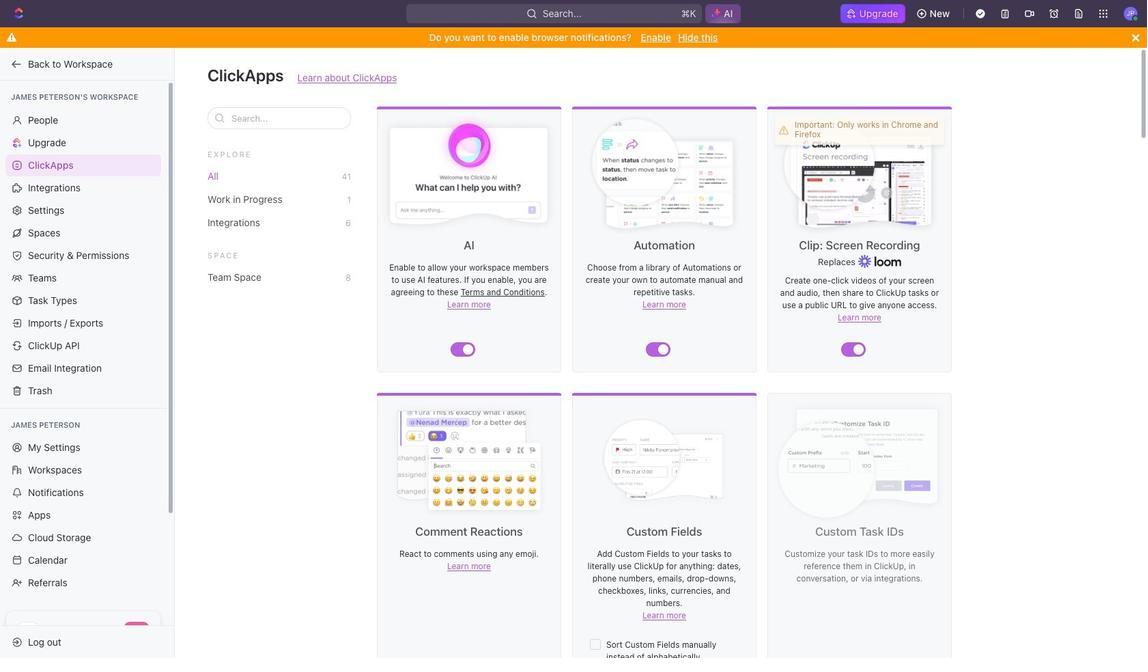 Task type: vqa. For each thing, say whether or not it's contained in the screenshot.
Search... text box
yes



Task type: describe. For each thing, give the bounding box(es) containing it.
Search... text field
[[232, 108, 344, 128]]



